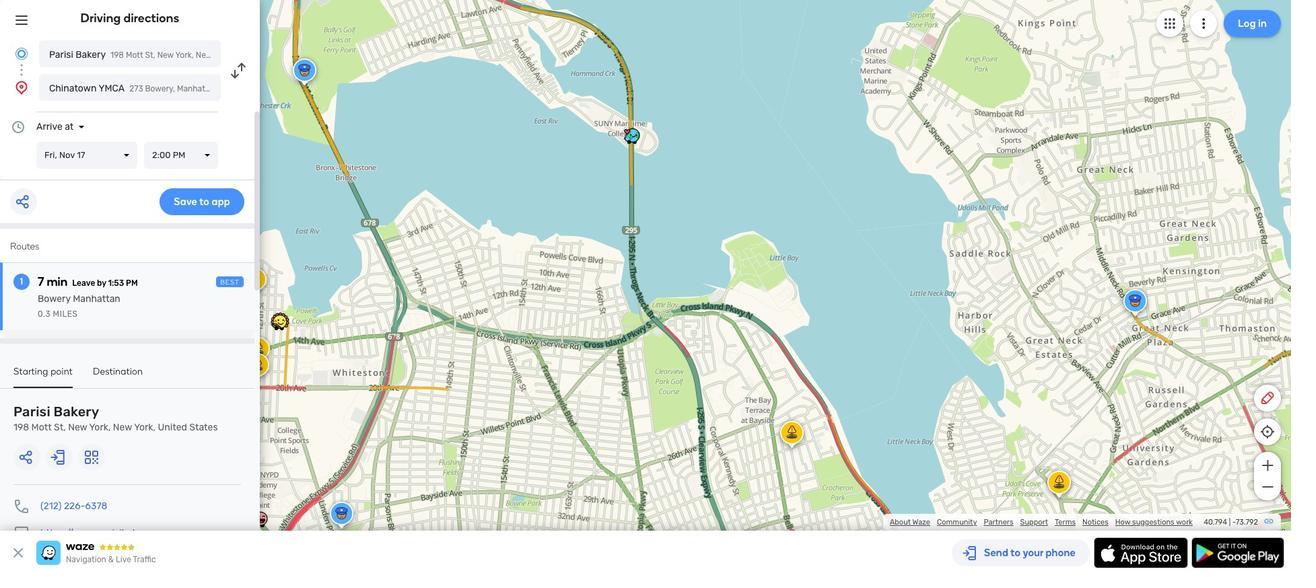 Task type: locate. For each thing, give the bounding box(es) containing it.
about waze community partners support terms notices how suggestions work
[[890, 518, 1193, 527]]

pm
[[173, 150, 185, 160], [126, 279, 138, 288]]

6378
[[85, 501, 107, 512]]

leave
[[72, 279, 95, 288]]

bowery manhattan 0.3 miles
[[38, 294, 120, 319]]

0 vertical spatial pm
[[173, 150, 185, 160]]

0 vertical spatial 198
[[111, 51, 124, 60]]

parisi bakery 198 mott st, new york, new york, united states down destination button
[[13, 404, 218, 434]]

parisi down starting point button
[[13, 404, 50, 420]]

x image
[[10, 545, 26, 562]]

fri,
[[44, 150, 57, 160]]

0.3
[[38, 310, 51, 319]]

pm right "2:00"
[[173, 150, 185, 160]]

st, down starting point button
[[54, 422, 66, 434]]

support link
[[1021, 518, 1048, 527]]

273
[[129, 84, 143, 94]]

parisi up chinatown
[[49, 49, 73, 61]]

navigation & live traffic
[[66, 556, 156, 565]]

new down destination button
[[113, 422, 132, 434]]

0 horizontal spatial st,
[[54, 422, 66, 434]]

terms link
[[1055, 518, 1076, 527]]

partners link
[[984, 518, 1014, 527]]

parisi bakery 198 mott st, new york, new york, united states up chinatown ymca 273 bowery, manhattan, united states
[[49, 49, 286, 61]]

min
[[47, 275, 67, 290]]

waze
[[913, 518, 931, 527]]

united inside chinatown ymca 273 bowery, manhattan, united states
[[222, 84, 247, 94]]

clock image
[[10, 119, 26, 135]]

pm right 1:53
[[126, 279, 138, 288]]

1:53
[[108, 279, 124, 288]]

1 horizontal spatial mott
[[126, 51, 143, 60]]

by
[[97, 279, 106, 288]]

(212) 226-6378
[[40, 501, 107, 512]]

parisi bakery 198 mott st, new york, new york, united states
[[49, 49, 286, 61], [13, 404, 218, 434]]

directions
[[124, 11, 179, 26]]

community link
[[937, 518, 977, 527]]

st, up bowery, at the left top of the page
[[145, 51, 155, 60]]

198
[[111, 51, 124, 60], [13, 422, 29, 434]]

mott up '273'
[[126, 51, 143, 60]]

0 vertical spatial mott
[[126, 51, 143, 60]]

mott down starting point button
[[31, 422, 52, 434]]

1 horizontal spatial pm
[[173, 150, 185, 160]]

0 vertical spatial bakery
[[76, 49, 106, 61]]

parisi
[[49, 49, 73, 61], [13, 404, 50, 420]]

0 horizontal spatial pm
[[126, 279, 138, 288]]

(212) 226-6378 link
[[40, 501, 107, 512]]

terms
[[1055, 518, 1076, 527]]

call image
[[13, 499, 30, 515]]

mott
[[126, 51, 143, 60], [31, 422, 52, 434]]

new up chinatown ymca 273 bowery, manhattan, united states
[[157, 51, 174, 60]]

new up manhattan,
[[196, 51, 212, 60]]

0 vertical spatial united
[[234, 51, 259, 60]]

bakery down driving
[[76, 49, 106, 61]]

community
[[937, 518, 977, 527]]

arrive
[[36, 121, 62, 133]]

1 vertical spatial states
[[249, 84, 273, 94]]

york,
[[175, 51, 194, 60], [214, 51, 232, 60], [89, 422, 111, 434], [134, 422, 156, 434]]

1 horizontal spatial 198
[[111, 51, 124, 60]]

about
[[890, 518, 911, 527]]

partners
[[984, 518, 1014, 527]]

how
[[1116, 518, 1131, 527]]

united
[[234, 51, 259, 60], [222, 84, 247, 94], [158, 422, 187, 434]]

https://www.parisibakery.com link
[[40, 528, 172, 539]]

1 vertical spatial bakery
[[54, 404, 99, 420]]

17
[[77, 150, 85, 160]]

73.792
[[1236, 518, 1258, 527]]

https://www.parisibakery.com
[[40, 528, 172, 539]]

1 vertical spatial united
[[222, 84, 247, 94]]

0 horizontal spatial mott
[[31, 422, 52, 434]]

new
[[157, 51, 174, 60], [196, 51, 212, 60], [68, 422, 87, 434], [113, 422, 132, 434]]

current location image
[[13, 46, 30, 62]]

bakery down point
[[54, 404, 99, 420]]

7
[[38, 275, 44, 290]]

bowery
[[38, 294, 71, 305]]

bakery
[[76, 49, 106, 61], [54, 404, 99, 420]]

best
[[220, 279, 240, 287]]

location image
[[13, 79, 30, 96]]

198 up ymca
[[111, 51, 124, 60]]

new down point
[[68, 422, 87, 434]]

computer image
[[13, 526, 30, 542]]

|
[[1229, 518, 1231, 527]]

destination button
[[93, 366, 143, 387]]

0 vertical spatial st,
[[145, 51, 155, 60]]

states
[[261, 51, 286, 60], [249, 84, 273, 94], [189, 422, 218, 434]]

traffic
[[133, 556, 156, 565]]

pencil image
[[1260, 391, 1276, 407]]

nov
[[59, 150, 75, 160]]

1 vertical spatial pm
[[126, 279, 138, 288]]

1 vertical spatial 198
[[13, 422, 29, 434]]

2 vertical spatial united
[[158, 422, 187, 434]]

198 down starting point button
[[13, 422, 29, 434]]

starting point
[[13, 366, 73, 378]]

st,
[[145, 51, 155, 60], [54, 422, 66, 434]]



Task type: vqa. For each thing, say whether or not it's contained in the screenshot.
fl, to the bottom
no



Task type: describe. For each thing, give the bounding box(es) containing it.
2 vertical spatial states
[[189, 422, 218, 434]]

0 vertical spatial parisi bakery 198 mott st, new york, new york, united states
[[49, 49, 286, 61]]

1 vertical spatial parisi
[[13, 404, 50, 420]]

notices link
[[1083, 518, 1109, 527]]

(212)
[[40, 501, 62, 512]]

pm inside list box
[[173, 150, 185, 160]]

live
[[116, 556, 131, 565]]

40.794
[[1204, 518, 1228, 527]]

about waze link
[[890, 518, 931, 527]]

&
[[108, 556, 114, 565]]

miles
[[53, 310, 78, 319]]

fri, nov 17
[[44, 150, 85, 160]]

ymca
[[99, 83, 125, 94]]

1 vertical spatial mott
[[31, 422, 52, 434]]

destination
[[93, 366, 143, 378]]

0 vertical spatial parisi
[[49, 49, 73, 61]]

pm inside 7 min leave by 1:53 pm
[[126, 279, 138, 288]]

2:00 pm
[[152, 150, 185, 160]]

routes
[[10, 241, 39, 253]]

starting
[[13, 366, 48, 378]]

-
[[1233, 518, 1236, 527]]

how suggestions work link
[[1116, 518, 1193, 527]]

manhattan
[[73, 294, 120, 305]]

zoom out image
[[1259, 479, 1276, 496]]

navigation
[[66, 556, 106, 565]]

2:00
[[152, 150, 171, 160]]

driving directions
[[81, 11, 179, 26]]

226-
[[64, 501, 85, 512]]

arrive at
[[36, 121, 74, 133]]

support
[[1021, 518, 1048, 527]]

1
[[20, 276, 23, 288]]

2:00 pm list box
[[144, 142, 218, 169]]

suggestions
[[1133, 518, 1175, 527]]

starting point button
[[13, 366, 73, 389]]

7 min leave by 1:53 pm
[[38, 275, 138, 290]]

1 vertical spatial parisi bakery 198 mott st, new york, new york, united states
[[13, 404, 218, 434]]

link image
[[1264, 516, 1275, 527]]

1 vertical spatial st,
[[54, 422, 66, 434]]

point
[[51, 366, 73, 378]]

driving
[[81, 11, 121, 26]]

zoom in image
[[1259, 458, 1276, 474]]

chinatown ymca 273 bowery, manhattan, united states
[[49, 83, 273, 94]]

bowery,
[[145, 84, 175, 94]]

40.794 | -73.792
[[1204, 518, 1258, 527]]

at
[[65, 121, 74, 133]]

1 horizontal spatial st,
[[145, 51, 155, 60]]

chinatown
[[49, 83, 97, 94]]

0 horizontal spatial 198
[[13, 422, 29, 434]]

manhattan,
[[177, 84, 220, 94]]

0 vertical spatial states
[[261, 51, 286, 60]]

notices
[[1083, 518, 1109, 527]]

fri, nov 17 list box
[[36, 142, 137, 169]]

states inside chinatown ymca 273 bowery, manhattan, united states
[[249, 84, 273, 94]]

work
[[1176, 518, 1193, 527]]



